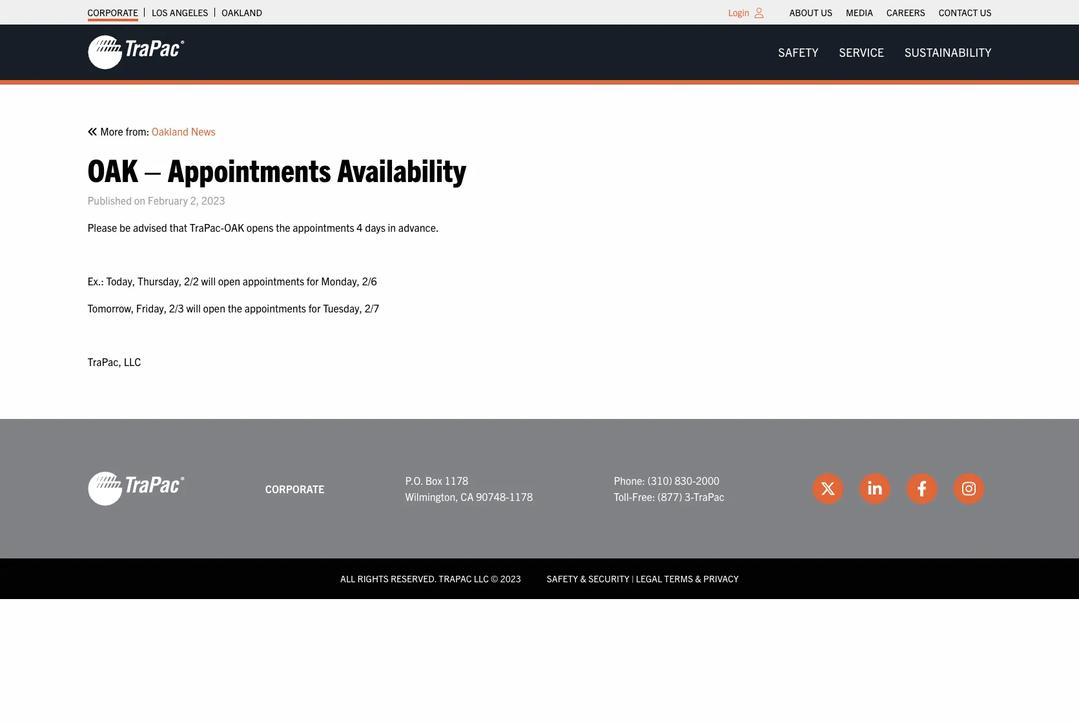 Task type: describe. For each thing, give the bounding box(es) containing it.
about
[[789, 6, 819, 18]]

safety for safety
[[778, 45, 819, 59]]

angeles
[[170, 6, 208, 18]]

2023 inside "oak –  appointments availability published on february 2, 2023"
[[201, 194, 225, 207]]

that
[[169, 221, 187, 234]]

0 vertical spatial will
[[201, 274, 216, 287]]

tomorrow,
[[88, 301, 134, 314]]

friday,
[[136, 301, 167, 314]]

trapac
[[439, 573, 472, 585]]

(877)
[[658, 490, 682, 503]]

safety for safety & security | legal terms & privacy
[[547, 573, 578, 585]]

los angeles
[[152, 6, 208, 18]]

all rights reserved. trapac llc © 2023
[[340, 573, 521, 585]]

llc inside footer
[[474, 573, 489, 585]]

appointments for monday,
[[243, 274, 304, 287]]

phone:
[[614, 474, 645, 487]]

appointments for tuesday,
[[245, 301, 306, 314]]

2,
[[190, 194, 199, 207]]

los
[[152, 6, 168, 18]]

toll-
[[614, 490, 632, 503]]

thursday,
[[138, 274, 182, 287]]

(310)
[[648, 474, 672, 487]]

1 horizontal spatial corporate
[[265, 482, 324, 495]]

please be advised that trapac-oak opens the appointments 4 days in advance.
[[88, 221, 439, 234]]

1 vertical spatial 2023
[[500, 573, 521, 585]]

today,
[[106, 274, 135, 287]]

more from: oakland news
[[98, 125, 216, 138]]

careers
[[887, 6, 925, 18]]

free:
[[632, 490, 655, 503]]

tomorrow, friday, 2/3 will open the appointments for tuesday, 2/7
[[88, 301, 379, 314]]

be
[[119, 221, 131, 234]]

please
[[88, 221, 117, 234]]

1 vertical spatial will
[[186, 301, 201, 314]]

0 vertical spatial open
[[218, 274, 240, 287]]

monday,
[[321, 274, 360, 287]]

oakland inside the oak –  appointments availability article
[[152, 125, 189, 138]]

published
[[88, 194, 132, 207]]

footer containing p.o. box 1178
[[0, 419, 1079, 599]]

service
[[839, 45, 884, 59]]

oakland link
[[222, 3, 262, 21]]

media link
[[846, 3, 873, 21]]

|
[[632, 573, 634, 585]]

contact
[[939, 6, 978, 18]]

in
[[388, 221, 396, 234]]

advised
[[133, 221, 167, 234]]

0 vertical spatial corporate
[[88, 6, 138, 18]]

us for about us
[[821, 6, 832, 18]]

1 vertical spatial open
[[203, 301, 225, 314]]

from:
[[126, 125, 149, 138]]

trapac-
[[190, 221, 224, 234]]

1 horizontal spatial oak
[[224, 221, 244, 234]]

reserved.
[[391, 573, 437, 585]]

oak –  appointments availability article
[[88, 123, 992, 370]]

4
[[357, 221, 363, 234]]

availability
[[337, 149, 466, 188]]

1 corporate image from the top
[[88, 34, 184, 70]]

830-
[[675, 474, 696, 487]]

p.o. box 1178 wilmington, ca 90748-1178
[[405, 474, 533, 503]]

1 vertical spatial the
[[228, 301, 242, 314]]

days
[[365, 221, 385, 234]]

safety & security link
[[547, 573, 629, 585]]

advance.
[[398, 221, 439, 234]]

wilmington,
[[405, 490, 458, 503]]

0 vertical spatial appointments
[[293, 221, 354, 234]]

90748-
[[476, 490, 509, 503]]

trapac
[[694, 490, 725, 503]]

legal
[[636, 573, 662, 585]]

light image
[[755, 8, 764, 18]]

oak –  appointments availability published on february 2, 2023
[[88, 149, 466, 207]]



Task type: locate. For each thing, give the bounding box(es) containing it.
appointments down ex.: today, thursday, 2/2 will open appointments for monday, 2/6
[[245, 301, 306, 314]]

security
[[588, 573, 629, 585]]

2 corporate image from the top
[[88, 471, 184, 507]]

opens
[[247, 221, 274, 234]]

2023 right '©'
[[500, 573, 521, 585]]

oak up published at the left top of the page
[[88, 149, 138, 188]]

phone: (310) 830-2000 toll-free: (877) 3-trapac
[[614, 474, 725, 503]]

trapac, llc
[[88, 355, 141, 368]]

about us link
[[789, 3, 832, 21]]

0 vertical spatial for
[[307, 274, 319, 287]]

menu bar down "careers"
[[768, 39, 1002, 65]]

oakland
[[222, 6, 262, 18], [152, 125, 189, 138]]

0 vertical spatial llc
[[124, 355, 141, 368]]

0 vertical spatial menu bar
[[783, 3, 998, 21]]

0 vertical spatial oakland
[[222, 6, 262, 18]]

the
[[276, 221, 290, 234], [228, 301, 242, 314]]

on
[[134, 194, 145, 207]]

1178 right ca
[[509, 490, 533, 503]]

©
[[491, 573, 498, 585]]

1 vertical spatial 1178
[[509, 490, 533, 503]]

safety
[[778, 45, 819, 59], [547, 573, 578, 585]]

open up tomorrow, friday, 2/3 will open the appointments for tuesday, 2/7
[[218, 274, 240, 287]]

1 horizontal spatial oakland
[[222, 6, 262, 18]]

for left tuesday,
[[309, 301, 321, 314]]

& right terms
[[695, 573, 701, 585]]

2 vertical spatial appointments
[[245, 301, 306, 314]]

about us
[[789, 6, 832, 18]]

login
[[728, 6, 749, 18]]

safety inside menu bar
[[778, 45, 819, 59]]

2000
[[696, 474, 720, 487]]

the down ex.: today, thursday, 2/2 will open appointments for monday, 2/6
[[228, 301, 242, 314]]

0 horizontal spatial safety
[[547, 573, 578, 585]]

0 horizontal spatial llc
[[124, 355, 141, 368]]

llc left '©'
[[474, 573, 489, 585]]

0 horizontal spatial 1178
[[445, 474, 468, 487]]

ca
[[461, 490, 474, 503]]

0 horizontal spatial 2023
[[201, 194, 225, 207]]

us right contact
[[980, 6, 992, 18]]

oakland right angeles
[[222, 6, 262, 18]]

2023
[[201, 194, 225, 207], [500, 573, 521, 585]]

ex.: today, thursday, 2/2 will open appointments for monday, 2/6
[[88, 274, 377, 287]]

us for contact us
[[980, 6, 992, 18]]

0 horizontal spatial &
[[580, 573, 586, 585]]

0 horizontal spatial corporate
[[88, 6, 138, 18]]

1 vertical spatial appointments
[[243, 274, 304, 287]]

0 vertical spatial the
[[276, 221, 290, 234]]

1 vertical spatial menu bar
[[768, 39, 1002, 65]]

oak inside "oak –  appointments availability published on february 2, 2023"
[[88, 149, 138, 188]]

1 horizontal spatial us
[[980, 6, 992, 18]]

0 horizontal spatial oakland
[[152, 125, 189, 138]]

us inside contact us link
[[980, 6, 992, 18]]

1 horizontal spatial the
[[276, 221, 290, 234]]

will right 2/3
[[186, 301, 201, 314]]

contact us
[[939, 6, 992, 18]]

more
[[100, 125, 123, 138]]

oakland news link
[[152, 123, 216, 140]]

trapac,
[[88, 355, 121, 368]]

0 vertical spatial 1178
[[445, 474, 468, 487]]

1 horizontal spatial 2023
[[500, 573, 521, 585]]

us right about
[[821, 6, 832, 18]]

news
[[191, 125, 216, 138]]

1 vertical spatial oakland
[[152, 125, 189, 138]]

appointments left the 4
[[293, 221, 354, 234]]

the right opens
[[276, 221, 290, 234]]

ex.:
[[88, 274, 104, 287]]

llc inside the oak –  appointments availability article
[[124, 355, 141, 368]]

1 horizontal spatial llc
[[474, 573, 489, 585]]

2/7
[[365, 301, 379, 314]]

llc
[[124, 355, 141, 368], [474, 573, 489, 585]]

–
[[144, 149, 161, 188]]

0 horizontal spatial us
[[821, 6, 832, 18]]

will right 2/2
[[201, 274, 216, 287]]

us inside about us link
[[821, 6, 832, 18]]

2023 right 2,
[[201, 194, 225, 207]]

0 vertical spatial 2023
[[201, 194, 225, 207]]

appointments
[[293, 221, 354, 234], [243, 274, 304, 287], [245, 301, 306, 314]]

all
[[340, 573, 355, 585]]

los angeles link
[[152, 3, 208, 21]]

safety inside footer
[[547, 573, 578, 585]]

safety down about
[[778, 45, 819, 59]]

privacy
[[703, 573, 739, 585]]

& left security
[[580, 573, 586, 585]]

menu bar containing safety
[[768, 39, 1002, 65]]

appointments
[[168, 149, 331, 188]]

1 horizontal spatial &
[[695, 573, 701, 585]]

terms
[[664, 573, 693, 585]]

corporate image
[[88, 34, 184, 70], [88, 471, 184, 507]]

open down ex.: today, thursday, 2/2 will open appointments for monday, 2/6
[[203, 301, 225, 314]]

open
[[218, 274, 240, 287], [203, 301, 225, 314]]

safety left security
[[547, 573, 578, 585]]

p.o.
[[405, 474, 423, 487]]

for
[[307, 274, 319, 287], [309, 301, 321, 314]]

us
[[821, 6, 832, 18], [980, 6, 992, 18]]

1 horizontal spatial safety
[[778, 45, 819, 59]]

llc right 'trapac,'
[[124, 355, 141, 368]]

1 & from the left
[[580, 573, 586, 585]]

footer
[[0, 419, 1079, 599]]

corporate image inside footer
[[88, 471, 184, 507]]

1 vertical spatial oak
[[224, 221, 244, 234]]

appointments up tomorrow, friday, 2/3 will open the appointments for tuesday, 2/7
[[243, 274, 304, 287]]

1 vertical spatial corporate
[[265, 482, 324, 495]]

tuesday,
[[323, 301, 362, 314]]

2/6
[[362, 274, 377, 287]]

1 horizontal spatial 1178
[[509, 490, 533, 503]]

menu bar containing about us
[[783, 3, 998, 21]]

2/3
[[169, 301, 184, 314]]

2 us from the left
[[980, 6, 992, 18]]

oak left opens
[[224, 221, 244, 234]]

0 horizontal spatial the
[[228, 301, 242, 314]]

corporate link
[[88, 3, 138, 21]]

2/2
[[184, 274, 199, 287]]

1 horizontal spatial will
[[201, 274, 216, 287]]

corporate
[[88, 6, 138, 18], [265, 482, 324, 495]]

sustainability link
[[894, 39, 1002, 65]]

menu bar up service on the right
[[783, 3, 998, 21]]

&
[[580, 573, 586, 585], [695, 573, 701, 585]]

0 horizontal spatial oak
[[88, 149, 138, 188]]

0 vertical spatial safety
[[778, 45, 819, 59]]

box
[[425, 474, 442, 487]]

service link
[[829, 39, 894, 65]]

will
[[201, 274, 216, 287], [186, 301, 201, 314]]

sustainability
[[905, 45, 992, 59]]

0 vertical spatial oak
[[88, 149, 138, 188]]

1 vertical spatial safety
[[547, 573, 578, 585]]

1 vertical spatial corporate image
[[88, 471, 184, 507]]

safety & security | legal terms & privacy
[[547, 573, 739, 585]]

1 vertical spatial llc
[[474, 573, 489, 585]]

0 vertical spatial corporate image
[[88, 34, 184, 70]]

menu bar
[[783, 3, 998, 21], [768, 39, 1002, 65]]

legal terms & privacy link
[[636, 573, 739, 585]]

for for monday,
[[307, 274, 319, 287]]

1 us from the left
[[821, 6, 832, 18]]

oakland right from:
[[152, 125, 189, 138]]

2 & from the left
[[695, 573, 701, 585]]

for for tuesday,
[[309, 301, 321, 314]]

for left monday,
[[307, 274, 319, 287]]

media
[[846, 6, 873, 18]]

1 vertical spatial for
[[309, 301, 321, 314]]

1178
[[445, 474, 468, 487], [509, 490, 533, 503]]

login link
[[728, 6, 749, 18]]

contact us link
[[939, 3, 992, 21]]

careers link
[[887, 3, 925, 21]]

february
[[148, 194, 188, 207]]

0 horizontal spatial will
[[186, 301, 201, 314]]

rights
[[357, 573, 389, 585]]

3-
[[685, 490, 694, 503]]

solid image
[[88, 127, 98, 137]]

safety link
[[768, 39, 829, 65]]

1178 up ca
[[445, 474, 468, 487]]



Task type: vqa. For each thing, say whether or not it's contained in the screenshot.
the bottommost will
yes



